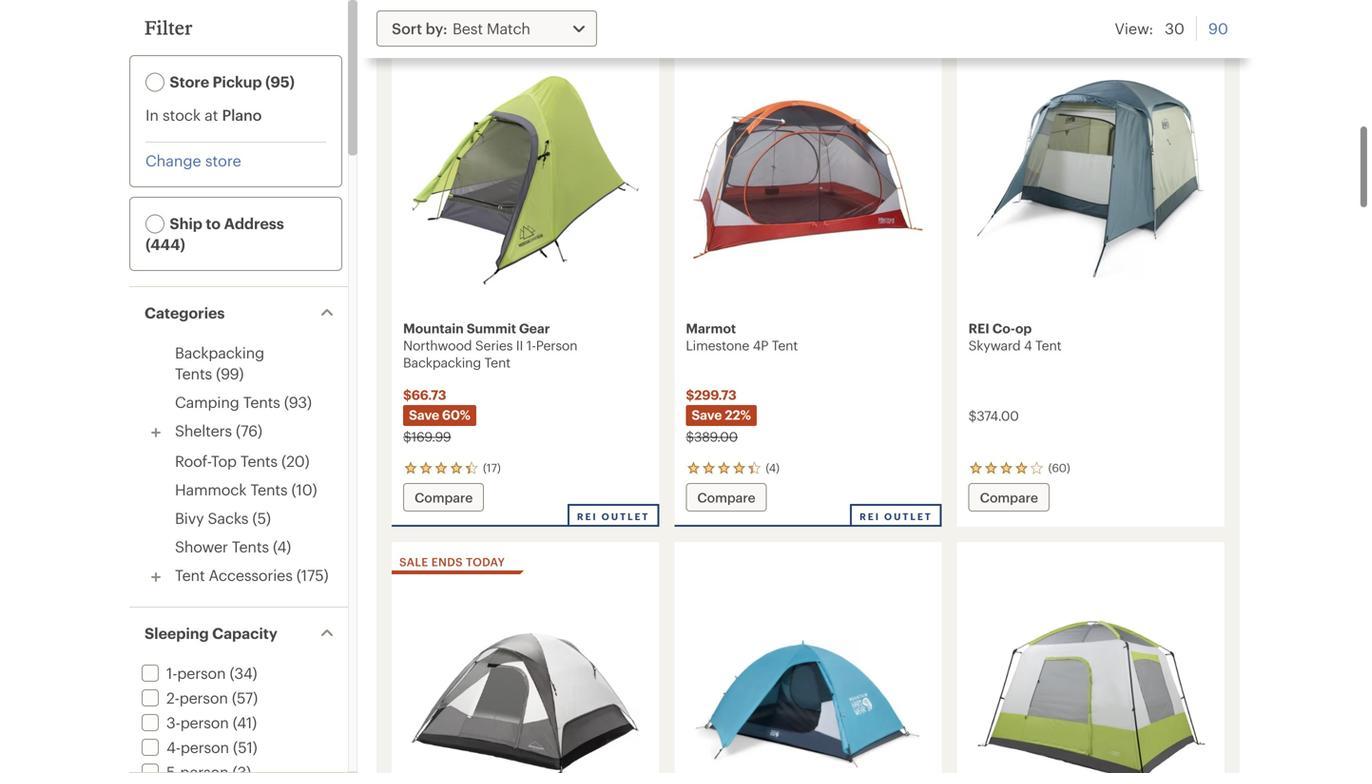 Task type: vqa. For each thing, say whether or not it's contained in the screenshot.


Task type: describe. For each thing, give the bounding box(es) containing it.
gear
[[519, 320, 550, 336]]

tent down shower
[[175, 566, 205, 584]]

change store
[[145, 152, 241, 169]]

skyward
[[969, 338, 1021, 353]]

northwood
[[403, 338, 472, 353]]

backpacking tents link
[[175, 344, 264, 382]]

tents for camping
[[243, 393, 280, 411]]

(17)
[[483, 461, 501, 474]]

0 horizontal spatial rei
[[577, 511, 598, 522]]

toggle shelters sub-items image
[[145, 421, 167, 444]]

bivy
[[175, 509, 204, 527]]

sale
[[399, 555, 428, 569]]

alpine mountain gear weekender tent 3 0 image
[[403, 578, 648, 773]]

0 horizontal spatial backpacking
[[175, 344, 264, 361]]

ship
[[170, 214, 202, 232]]

$374.00
[[969, 408, 1019, 423]]

tent inside marmot limestone 4p tent
[[772, 338, 798, 353]]

1 outlet from the left
[[602, 511, 650, 522]]

(99)
[[216, 365, 244, 382]]

(57)
[[232, 689, 258, 706]]

shower tents (4)
[[175, 538, 291, 555]]

camping
[[175, 393, 239, 411]]

backpacking tents
[[175, 344, 264, 382]]

1 horizontal spatial (4)
[[766, 461, 780, 474]]

sleeping capacity button
[[129, 608, 348, 659]]

capacity
[[212, 624, 277, 642]]

person up 3-person link
[[179, 689, 228, 706]]

shower tents link
[[175, 538, 269, 555]]

(34)
[[230, 664, 257, 682]]

(95)
[[265, 73, 295, 90]]

4-
[[166, 738, 181, 756]]

2-
[[166, 689, 179, 706]]

$389.00
[[686, 429, 738, 444]]

(5)
[[252, 509, 271, 527]]

at
[[205, 106, 218, 124]]

bivy sacks (5)
[[175, 509, 271, 527]]

tent inside rei co-op skyward 4 tent
[[1036, 338, 1062, 353]]

view:
[[1115, 19, 1154, 37]]

(76)
[[236, 422, 262, 439]]

(41)
[[233, 714, 257, 731]]

op
[[1015, 320, 1032, 336]]

tents for shower
[[232, 538, 269, 555]]

(60)
[[1048, 461, 1070, 474]]

ship to address (444)
[[145, 214, 284, 253]]

compare button for skyward 4 tent
[[969, 483, 1050, 512]]

camping tents link
[[175, 393, 280, 411]]

person down 3-person link
[[181, 738, 229, 756]]

person up 2-person link
[[177, 664, 226, 682]]

camping tents (93)
[[175, 393, 312, 411]]

in
[[145, 106, 159, 124]]

ends
[[431, 555, 463, 569]]

$169.99
[[403, 429, 451, 444]]

(10)
[[291, 481, 317, 498]]

1- inside 1-person (34) 2-person (57) 3-person (41) 4-person (51)
[[166, 664, 177, 682]]

sleeping capacity
[[145, 624, 277, 642]]

2 compare from the left
[[697, 490, 756, 505]]

roof-top tents link
[[175, 452, 278, 470]]

in stock at plano
[[145, 106, 262, 124]]

1 horizontal spatial rei
[[860, 511, 880, 522]]

sale ends today
[[399, 555, 505, 569]]

tents for backpacking
[[175, 365, 212, 382]]

save for save 60%
[[409, 407, 439, 422]]

shelters (76)
[[175, 422, 262, 439]]

4p
[[753, 338, 768, 353]]

(51)
[[233, 738, 257, 756]]

90
[[1209, 19, 1229, 37]]

shelters link
[[175, 422, 232, 439]]

mountain summit gear northwood series ii 1-person backpacking tent
[[403, 320, 578, 370]]

tent accessories (175)
[[175, 566, 329, 584]]

1 compare from the left
[[415, 490, 473, 505]]

marmot limestone 4p tent 0 image
[[686, 54, 931, 306]]

backpacking inside mountain summit gear northwood series ii 1-person backpacking tent
[[403, 355, 481, 370]]

store pickup (95)
[[166, 73, 295, 90]]

person
[[536, 338, 578, 353]]

categories button
[[129, 287, 348, 339]]

ship to address (444) button
[[134, 202, 338, 266]]

stock
[[163, 106, 201, 124]]



Task type: locate. For each thing, give the bounding box(es) containing it.
tents up (5)
[[250, 481, 288, 498]]

30
[[1165, 19, 1185, 37]]

rei
[[969, 320, 990, 336], [577, 511, 598, 522], [860, 511, 880, 522]]

0 vertical spatial 1-
[[527, 338, 536, 353]]

filter
[[145, 16, 193, 39]]

sleeping
[[145, 624, 209, 642]]

compare down $169.99
[[415, 490, 473, 505]]

compare button down $389.00
[[686, 483, 767, 512]]

tent down 'series' at the top of page
[[484, 355, 511, 370]]

0 vertical spatial (4)
[[766, 461, 780, 474]]

address
[[224, 214, 284, 232]]

tents up "hammock tents (10)" at left bottom
[[240, 452, 278, 470]]

0 horizontal spatial 1-
[[166, 664, 177, 682]]

1 horizontal spatial 1-
[[527, 338, 536, 353]]

1 horizontal spatial compare
[[697, 490, 756, 505]]

4-person link
[[138, 738, 229, 756]]

compare button down (17)
[[403, 483, 484, 512]]

backpacking down northwood in the top of the page
[[403, 355, 481, 370]]

1 horizontal spatial compare rei outlet
[[697, 490, 932, 522]]

categories
[[145, 304, 225, 321]]

0 horizontal spatial compare rei outlet
[[415, 490, 650, 522]]

3-person link
[[138, 714, 229, 731]]

$66.73 save 60% $169.99
[[403, 387, 471, 444]]

roof-
[[175, 452, 211, 470]]

mountain summit gear northwood series ii 1-person backpacking tent 0 image
[[403, 54, 648, 306]]

backpacking up (99)
[[175, 344, 264, 361]]

1 horizontal spatial outlet
[[884, 511, 932, 522]]

60%
[[442, 407, 471, 422]]

3 compare button from the left
[[969, 483, 1050, 512]]

1-person link
[[138, 664, 226, 682]]

tents inside backpacking tents
[[175, 365, 212, 382]]

$299.73 save 22% $389.00
[[686, 387, 751, 444]]

co-
[[993, 320, 1015, 336]]

cedar ridge ironwood 5 tent 0 image
[[969, 578, 1213, 773]]

person up 4-person link
[[180, 714, 229, 731]]

1- up the 2-
[[166, 664, 177, 682]]

toggle tent-accessories sub-items image
[[145, 566, 167, 589]]

(444)
[[145, 235, 185, 253]]

2 compare button from the left
[[686, 483, 767, 512]]

backpacking
[[175, 344, 264, 361], [403, 355, 481, 370]]

save for save 22%
[[692, 407, 722, 422]]

(4)
[[766, 461, 780, 474], [273, 538, 291, 555]]

1 horizontal spatial save
[[692, 407, 722, 422]]

2 save from the left
[[692, 407, 722, 422]]

compare button
[[403, 483, 484, 512], [686, 483, 767, 512], [969, 483, 1050, 512]]

hammock
[[175, 481, 247, 498]]

limestone
[[686, 338, 749, 353]]

shower
[[175, 538, 228, 555]]

1- inside mountain summit gear northwood series ii 1-person backpacking tent
[[527, 338, 536, 353]]

2-person link
[[138, 689, 228, 706]]

tents up camping
[[175, 365, 212, 382]]

compare rei outlet
[[415, 490, 650, 522], [697, 490, 932, 522]]

to
[[206, 214, 221, 232]]

rei co-op skyward 4 tent 0 image
[[969, 54, 1213, 306]]

1- right ii
[[527, 338, 536, 353]]

0 horizontal spatial compare button
[[403, 483, 484, 512]]

2 horizontal spatial compare
[[980, 490, 1038, 505]]

1 vertical spatial (4)
[[273, 538, 291, 555]]

save
[[409, 407, 439, 422], [692, 407, 722, 422]]

tents for hammock
[[250, 481, 288, 498]]

4
[[1024, 338, 1032, 353]]

tents up accessories
[[232, 538, 269, 555]]

save down $66.73
[[409, 407, 439, 422]]

(20)
[[281, 452, 310, 470]]

accessories
[[209, 566, 293, 584]]

person
[[177, 664, 226, 682], [179, 689, 228, 706], [180, 714, 229, 731], [181, 738, 229, 756]]

outlet
[[602, 511, 650, 522], [884, 511, 932, 522]]

2 horizontal spatial rei
[[969, 320, 990, 336]]

store
[[170, 73, 209, 90]]

$299.73
[[686, 387, 737, 402]]

2 outlet from the left
[[884, 511, 932, 522]]

0 horizontal spatial compare
[[415, 490, 473, 505]]

save inside $66.73 save 60% $169.99
[[409, 407, 439, 422]]

22%
[[725, 407, 751, 422]]

tents
[[175, 365, 212, 382], [243, 393, 280, 411], [240, 452, 278, 470], [250, 481, 288, 498], [232, 538, 269, 555]]

rei inside rei co-op skyward 4 tent
[[969, 320, 990, 336]]

store
[[205, 152, 241, 169]]

1 horizontal spatial compare button
[[686, 483, 767, 512]]

$66.73
[[403, 387, 446, 402]]

1 compare button from the left
[[403, 483, 484, 512]]

1 save from the left
[[409, 407, 439, 422]]

ii
[[516, 338, 523, 353]]

2 horizontal spatial compare button
[[969, 483, 1050, 512]]

mountain
[[403, 320, 464, 336]]

0 horizontal spatial (4)
[[273, 538, 291, 555]]

summit
[[467, 320, 516, 336]]

shelters
[[175, 422, 232, 439]]

compare down $389.00
[[697, 490, 756, 505]]

mountain hardwear meridian 2 tent with footprint 0 image
[[686, 578, 931, 773]]

(175)
[[296, 566, 329, 584]]

2 compare rei outlet from the left
[[697, 490, 932, 522]]

compare inside button
[[980, 490, 1038, 505]]

1 vertical spatial 1-
[[166, 664, 177, 682]]

tent right 4p
[[772, 338, 798, 353]]

tents up (76)
[[243, 393, 280, 411]]

roof-top tents (20)
[[175, 452, 310, 470]]

1 horizontal spatial backpacking
[[403, 355, 481, 370]]

top
[[211, 452, 237, 470]]

1-person (34) 2-person (57) 3-person (41) 4-person (51)
[[166, 664, 258, 756]]

(93)
[[284, 393, 312, 411]]

tent right 4
[[1036, 338, 1062, 353]]

save down $299.73
[[692, 407, 722, 422]]

bivy sacks link
[[175, 509, 248, 527]]

0 horizontal spatial save
[[409, 407, 439, 422]]

hammock tents link
[[175, 481, 288, 498]]

today
[[466, 555, 505, 569]]

compare down the $374.00
[[980, 490, 1038, 505]]

sacks
[[208, 509, 248, 527]]

plano
[[222, 106, 262, 124]]

marmot
[[686, 320, 736, 336]]

tent inside mountain summit gear northwood series ii 1-person backpacking tent
[[484, 355, 511, 370]]

change store button
[[145, 150, 241, 171]]

pickup
[[212, 73, 262, 90]]

save inside $299.73 save 22% $389.00
[[692, 407, 722, 422]]

series
[[475, 338, 513, 353]]

change
[[145, 152, 201, 169]]

1 compare rei outlet from the left
[[415, 490, 650, 522]]

compare button for northwood series ii 1-person backpacking tent
[[403, 483, 484, 512]]

90 link
[[1209, 16, 1229, 41]]

tent
[[772, 338, 798, 353], [1036, 338, 1062, 353], [484, 355, 511, 370], [175, 566, 205, 584]]

marmot limestone 4p tent
[[686, 320, 798, 353]]

rei co-op skyward 4 tent
[[969, 320, 1062, 353]]

0 horizontal spatial outlet
[[602, 511, 650, 522]]

compare button down (60)
[[969, 483, 1050, 512]]

tent accessories link
[[175, 566, 293, 584]]

compare
[[415, 490, 473, 505], [697, 490, 756, 505], [980, 490, 1038, 505]]

3 compare from the left
[[980, 490, 1038, 505]]

3-
[[166, 714, 180, 731]]



